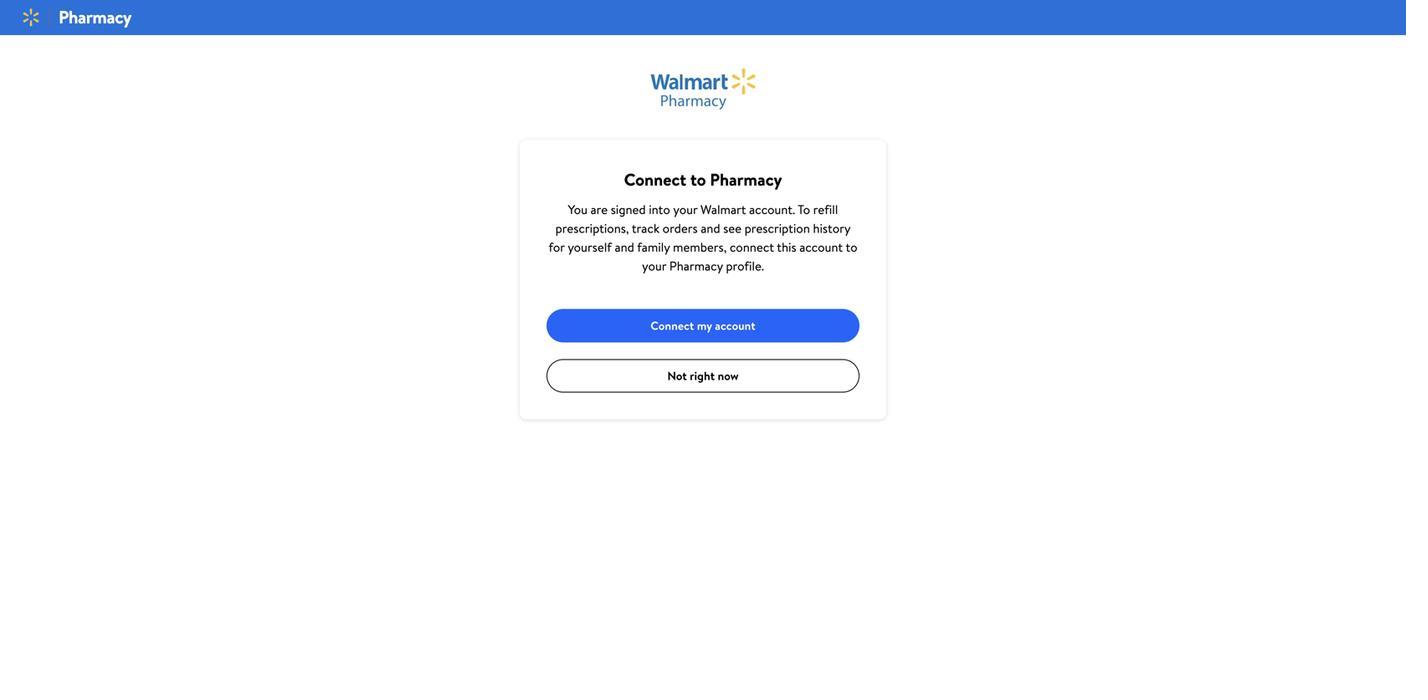 Task type: vqa. For each thing, say whether or not it's contained in the screenshot.
now
yes



Task type: describe. For each thing, give the bounding box(es) containing it.
signed
[[611, 201, 646, 219]]

to
[[798, 201, 811, 219]]

not
[[668, 368, 687, 384]]

1 horizontal spatial your
[[674, 201, 698, 219]]

right
[[690, 368, 715, 384]]

track
[[632, 220, 660, 237]]

not right now button
[[547, 360, 860, 393]]

account.
[[750, 201, 795, 219]]

walmart pharmacy image
[[651, 69, 756, 111]]

pharmacy link
[[59, 5, 131, 29]]

0 horizontal spatial and
[[615, 239, 635, 256]]

1 vertical spatial your
[[642, 257, 667, 275]]

connect for connect to pharmacy
[[624, 168, 687, 191]]

walmart homepage image
[[21, 7, 41, 27]]

my
[[697, 318, 712, 334]]

you are signed into your walmart account. to refill prescriptions, track orders and see prescription history for yourself and family members, connect this account to your pharmacy profile.
[[549, 201, 858, 275]]

account inside you are signed into your walmart account. to refill prescriptions, track orders and see prescription history for yourself and family members, connect this account to your pharmacy profile.
[[800, 239, 843, 256]]

profile.
[[726, 257, 764, 275]]

now
[[718, 368, 739, 384]]

connect my account
[[651, 318, 756, 334]]

pharmacy inside you are signed into your walmart account. to refill prescriptions, track orders and see prescription history for yourself and family members, connect this account to your pharmacy profile.
[[670, 257, 723, 275]]

not right now
[[668, 368, 739, 384]]

walmart
[[701, 201, 747, 219]]

members,
[[673, 239, 727, 256]]



Task type: locate. For each thing, give the bounding box(es) containing it.
your down family
[[642, 257, 667, 275]]

this
[[777, 239, 797, 256]]

your up the orders
[[674, 201, 698, 219]]

connect
[[730, 239, 774, 256]]

account
[[800, 239, 843, 256], [715, 318, 756, 334]]

0 vertical spatial your
[[674, 201, 698, 219]]

and up members,
[[701, 220, 721, 237]]

refill
[[814, 201, 839, 219]]

see
[[724, 220, 742, 237]]

prescription
[[745, 220, 810, 237]]

family
[[637, 239, 670, 256]]

1 vertical spatial account
[[715, 318, 756, 334]]

1 vertical spatial pharmacy
[[710, 168, 782, 191]]

connect
[[624, 168, 687, 191], [651, 318, 694, 334]]

1 horizontal spatial account
[[800, 239, 843, 256]]

to inside you are signed into your walmart account. to refill prescriptions, track orders and see prescription history for yourself and family members, connect this account to your pharmacy profile.
[[846, 239, 858, 256]]

1 vertical spatial connect
[[651, 318, 694, 334]]

connect to pharmacy
[[624, 168, 782, 191]]

0 horizontal spatial to
[[691, 168, 706, 191]]

0 vertical spatial pharmacy
[[59, 5, 131, 29]]

to
[[691, 168, 706, 191], [846, 239, 858, 256]]

0 vertical spatial and
[[701, 220, 721, 237]]

and
[[701, 220, 721, 237], [615, 239, 635, 256]]

account inside button
[[715, 318, 756, 334]]

prescriptions,
[[556, 220, 629, 237]]

2 vertical spatial pharmacy
[[670, 257, 723, 275]]

connect inside button
[[651, 318, 694, 334]]

connect for connect my account
[[651, 318, 694, 334]]

pharmacy
[[59, 5, 131, 29], [710, 168, 782, 191], [670, 257, 723, 275]]

1 horizontal spatial to
[[846, 239, 858, 256]]

into
[[649, 201, 671, 219]]

connect left 'my'
[[651, 318, 694, 334]]

history
[[813, 220, 851, 237]]

connect my account button
[[547, 309, 860, 343]]

0 horizontal spatial your
[[642, 257, 667, 275]]

you
[[568, 201, 588, 219]]

to down 'history'
[[846, 239, 858, 256]]

pharmacy up walmart
[[710, 168, 782, 191]]

0 vertical spatial to
[[691, 168, 706, 191]]

0 horizontal spatial account
[[715, 318, 756, 334]]

to up walmart
[[691, 168, 706, 191]]

1 vertical spatial and
[[615, 239, 635, 256]]

pharmacy right walmart homepage icon
[[59, 5, 131, 29]]

orders
[[663, 220, 698, 237]]

0 vertical spatial connect
[[624, 168, 687, 191]]

account right 'my'
[[715, 318, 756, 334]]

pharmacy down members,
[[670, 257, 723, 275]]

connect up into
[[624, 168, 687, 191]]

and down track
[[615, 239, 635, 256]]

0 vertical spatial account
[[800, 239, 843, 256]]

your
[[674, 201, 698, 219], [642, 257, 667, 275]]

account down 'history'
[[800, 239, 843, 256]]

are
[[591, 201, 608, 219]]

for
[[549, 239, 565, 256]]

1 vertical spatial to
[[846, 239, 858, 256]]

yourself
[[568, 239, 612, 256]]

1 horizontal spatial and
[[701, 220, 721, 237]]



